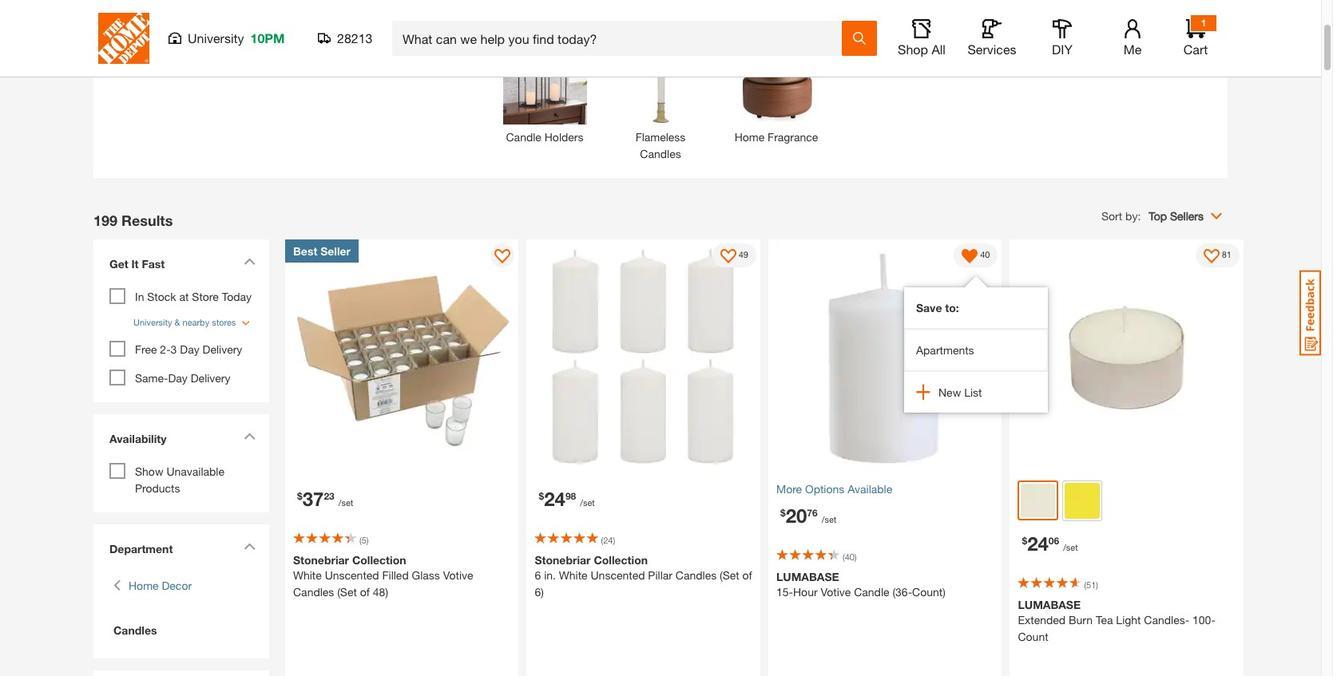 Task type: vqa. For each thing, say whether or not it's contained in the screenshot.
you
no



Task type: describe. For each thing, give the bounding box(es) containing it.
collection for 37
[[352, 554, 406, 567]]

the home depot logo image
[[98, 13, 149, 64]]

store
[[192, 290, 219, 303]]

1 vertical spatial day
[[168, 372, 188, 385]]

services button
[[967, 19, 1018, 58]]

0 vertical spatial day
[[180, 343, 199, 356]]

university 10pm
[[188, 30, 285, 46]]

candles link
[[109, 622, 253, 639]]

6 in. white unscented pillar candles (set of 6) image
[[527, 239, 761, 473]]

home for home decor
[[129, 579, 159, 593]]

$ for $ 37 23 /set
[[297, 491, 303, 503]]

home decor
[[129, 579, 192, 593]]

1 vertical spatial delivery
[[191, 372, 231, 385]]

$ for $ 20 76 /set
[[781, 507, 786, 519]]

23
[[324, 491, 335, 503]]

nearby
[[183, 317, 209, 327]]

new list button
[[905, 372, 1048, 405]]

06
[[1049, 535, 1060, 547]]

seller
[[321, 244, 351, 258]]

new
[[939, 386, 961, 400]]

department link
[[101, 533, 261, 566]]

university for university 10pm
[[188, 30, 244, 46]]

filled
[[382, 569, 409, 583]]

) for ( 24 )
[[613, 535, 615, 546]]

flameless
[[636, 130, 686, 143]]

51
[[1087, 580, 1097, 590]]

white unscented filled glass votive candles (set of 48) image
[[285, 239, 519, 473]]

76
[[807, 507, 818, 519]]

100-
[[1193, 613, 1216, 627]]

/set for $ 24 98 /set
[[580, 498, 595, 508]]

pillar
[[648, 569, 673, 583]]

6)
[[535, 586, 544, 599]]

university & nearby stores
[[133, 317, 236, 327]]

hour
[[793, 586, 818, 599]]

shop
[[898, 42, 929, 57]]

get it fast link
[[101, 247, 261, 284]]

unscented inside "stonebriar collection white unscented filled glass votive candles (set of 48)"
[[325, 569, 379, 583]]

home for home fragrance
[[735, 130, 765, 143]]

more
[[777, 483, 802, 496]]

diy button
[[1037, 19, 1088, 58]]

0 vertical spatial delivery
[[203, 343, 242, 356]]

flameless candles link
[[619, 40, 703, 162]]

( 40 )
[[843, 552, 857, 563]]

by:
[[1126, 209, 1141, 223]]

candles inside stonebriar collection 6 in. white unscented pillar candles (set of 6)
[[676, 569, 717, 583]]

98
[[566, 491, 576, 503]]

availability
[[109, 432, 167, 446]]

20
[[786, 505, 807, 527]]

/set for $ 24 06 /set
[[1064, 542, 1079, 553]]

university for university & nearby stores
[[133, 317, 172, 327]]

free 2-3 day delivery link
[[135, 343, 242, 356]]

to:
[[946, 301, 959, 315]]

tea
[[1096, 613, 1113, 627]]

( 5 )
[[360, 535, 369, 546]]

$ 37 23 /set
[[297, 488, 353, 511]]

candle holders image
[[503, 40, 587, 124]]

candles inside "stonebriar collection white unscented filled glass votive candles (set of 48)"
[[293, 586, 334, 599]]

fragrance
[[768, 130, 819, 143]]

49 button
[[713, 243, 757, 267]]

of for 24
[[743, 569, 753, 583]]

37
[[303, 488, 324, 511]]

caret icon image for get it fast
[[244, 258, 256, 265]]

( for 40
[[843, 552, 845, 563]]

candle holders link
[[503, 40, 587, 145]]

free
[[135, 343, 157, 356]]

me
[[1124, 42, 1142, 57]]

diy
[[1052, 42, 1073, 57]]

votive inside "stonebriar collection white unscented filled glass votive candles (set of 48)"
[[443, 569, 474, 583]]

15-
[[777, 586, 793, 599]]

$ 24 06 /set
[[1022, 533, 1079, 555]]

services
[[968, 42, 1017, 57]]

sort
[[1102, 209, 1123, 223]]

lumabase for 20
[[777, 571, 839, 584]]

decor
[[162, 579, 192, 593]]

stock
[[147, 290, 176, 303]]

24 for ( 24 )
[[603, 535, 613, 546]]

6
[[535, 569, 541, 583]]

unscented inside stonebriar collection 6 in. white unscented pillar candles (set of 6)
[[591, 569, 645, 583]]

15-hour votive candle (36-count) image
[[769, 239, 1002, 473]]

count
[[1018, 630, 1049, 644]]

candle inside lumabase 15-hour votive candle (36-count)
[[854, 586, 890, 599]]

candles down back caret image
[[113, 624, 157, 638]]

(set for 37
[[337, 586, 357, 599]]

( for 24
[[601, 535, 603, 546]]

best
[[293, 244, 318, 258]]

display image
[[1204, 249, 1220, 265]]

lumabase 15-hour votive candle (36-count)
[[777, 571, 946, 599]]

40 button
[[954, 243, 998, 267]]

of for 37
[[360, 586, 370, 599]]



Task type: locate. For each thing, give the bounding box(es) containing it.
unscented down ( 24 )
[[591, 569, 645, 583]]

caret icon image for availability
[[244, 433, 256, 440]]

0 horizontal spatial lumabase
[[777, 571, 839, 584]]

1 horizontal spatial white
[[559, 569, 588, 583]]

display image for (
[[962, 249, 978, 265]]

24 up stonebriar collection 6 in. white unscented pillar candles (set of 6)
[[603, 535, 613, 546]]

48)
[[373, 586, 388, 599]]

lumabase up hour
[[777, 571, 839, 584]]

1 horizontal spatial (set
[[720, 569, 740, 583]]

24 for $ 24 06 /set
[[1028, 533, 1049, 555]]

1 horizontal spatial unscented
[[591, 569, 645, 583]]

1 horizontal spatial display image
[[721, 249, 737, 265]]

(set
[[720, 569, 740, 583], [337, 586, 357, 599]]

) up "stonebriar collection white unscented filled glass votive candles (set of 48)"
[[367, 535, 369, 546]]

1 stonebriar from the left
[[293, 554, 349, 567]]

$ inside $ 24 98 /set
[[539, 491, 544, 503]]

0 horizontal spatial of
[[360, 586, 370, 599]]

white image
[[1022, 484, 1056, 518]]

1 white from the left
[[293, 569, 322, 583]]

candle left (36-
[[854, 586, 890, 599]]

( 51 )
[[1085, 580, 1099, 590]]

0 horizontal spatial candle
[[506, 130, 542, 143]]

2 unscented from the left
[[591, 569, 645, 583]]

1 unscented from the left
[[325, 569, 379, 583]]

) up stonebriar collection 6 in. white unscented pillar candles (set of 6)
[[613, 535, 615, 546]]

2 stonebriar from the left
[[535, 554, 591, 567]]

0 horizontal spatial unscented
[[325, 569, 379, 583]]

delivery down the stores
[[203, 343, 242, 356]]

0 horizontal spatial home
[[129, 579, 159, 593]]

1 display image from the left
[[495, 249, 511, 265]]

display image for 6 in. white unscented pillar candles (set of 6)
[[721, 249, 737, 265]]

options
[[805, 483, 845, 496]]

0 horizontal spatial votive
[[443, 569, 474, 583]]

/set right 06
[[1064, 542, 1079, 553]]

stonebriar for 37
[[293, 554, 349, 567]]

) for ( 5 )
[[367, 535, 369, 546]]

1 horizontal spatial votive
[[821, 586, 851, 599]]

availability link
[[101, 423, 261, 459]]

1 vertical spatial 40
[[845, 552, 855, 563]]

28213 button
[[318, 30, 373, 46]]

light
[[1117, 613, 1141, 627]]

free 2-3 day delivery
[[135, 343, 242, 356]]

199 results
[[93, 211, 173, 229]]

fast
[[142, 257, 165, 271]]

department
[[109, 543, 173, 556]]

0 vertical spatial caret icon image
[[244, 258, 256, 265]]

0 horizontal spatial display image
[[495, 249, 511, 265]]

(36-
[[893, 586, 913, 599]]

(set inside stonebriar collection 6 in. white unscented pillar candles (set of 6)
[[720, 569, 740, 583]]

home left fragrance
[[735, 130, 765, 143]]

(set for 24
[[720, 569, 740, 583]]

collection for 24
[[594, 554, 648, 567]]

shop all button
[[897, 19, 948, 58]]

apartments button
[[905, 328, 1048, 372]]

/set for $ 20 76 /set
[[822, 515, 837, 525]]

/set right "98" on the bottom of page
[[580, 498, 595, 508]]

stonebriar inside "stonebriar collection white unscented filled glass votive candles (set of 48)"
[[293, 554, 349, 567]]

) for ( 40 )
[[855, 552, 857, 563]]

199
[[93, 211, 117, 229]]

/set right 23
[[339, 498, 353, 508]]

flameless candles image
[[619, 40, 703, 124]]

1 horizontal spatial university
[[188, 30, 244, 46]]

caret icon image inside get it fast link
[[244, 258, 256, 265]]

) up the tea
[[1097, 580, 1099, 590]]

$
[[297, 491, 303, 503], [539, 491, 544, 503], [781, 507, 786, 519], [1022, 535, 1028, 547]]

extended
[[1018, 613, 1066, 627]]

collection down ( 24 )
[[594, 554, 648, 567]]

at
[[179, 290, 189, 303]]

0 horizontal spatial collection
[[352, 554, 406, 567]]

0 vertical spatial (set
[[720, 569, 740, 583]]

1 vertical spatial home
[[129, 579, 159, 593]]

stores
[[212, 317, 236, 327]]

today
[[222, 290, 252, 303]]

stonebriar inside stonebriar collection 6 in. white unscented pillar candles (set of 6)
[[535, 554, 591, 567]]

show
[[135, 465, 163, 479]]

2 horizontal spatial 24
[[1028, 533, 1049, 555]]

1
[[1202, 17, 1207, 29]]

show unavailable products
[[135, 465, 225, 495]]

unavailable
[[167, 465, 225, 479]]

1 caret icon image from the top
[[244, 258, 256, 265]]

0 vertical spatial university
[[188, 30, 244, 46]]

$ down more
[[781, 507, 786, 519]]

more options available link
[[777, 481, 994, 498]]

yellow image
[[1065, 483, 1101, 519]]

(set right pillar
[[720, 569, 740, 583]]

$ for $ 24 98 /set
[[539, 491, 544, 503]]

of inside stonebriar collection 6 in. white unscented pillar candles (set of 6)
[[743, 569, 753, 583]]

feedback link image
[[1300, 270, 1322, 356]]

1 vertical spatial votive
[[821, 586, 851, 599]]

3 display image from the left
[[962, 249, 978, 265]]

1 vertical spatial lumabase
[[1018, 598, 1081, 612]]

lumabase inside lumabase extended burn tea light candles- 100- count
[[1018, 598, 1081, 612]]

( up the burn
[[1085, 580, 1087, 590]]

of
[[743, 569, 753, 583], [360, 586, 370, 599]]

candle holders
[[506, 130, 584, 143]]

24 for $ 24 98 /set
[[544, 488, 566, 511]]

lumabase for 24
[[1018, 598, 1081, 612]]

$ for $ 24 06 /set
[[1022, 535, 1028, 547]]

lumabase
[[777, 571, 839, 584], [1018, 598, 1081, 612]]

in.
[[544, 569, 556, 583]]

more options available
[[777, 483, 893, 496]]

all
[[932, 42, 946, 57]]

&
[[175, 317, 180, 327]]

0 horizontal spatial stonebriar
[[293, 554, 349, 567]]

home fragrance image
[[735, 40, 819, 124]]

collection inside "stonebriar collection white unscented filled glass votive candles (set of 48)"
[[352, 554, 406, 567]]

home decor link
[[129, 578, 192, 595]]

( up stonebriar collection 6 in. white unscented pillar candles (set of 6)
[[601, 535, 603, 546]]

1 vertical spatial of
[[360, 586, 370, 599]]

extended burn tea light candles- 100-count image
[[1010, 239, 1244, 473]]

$ left 06
[[1022, 535, 1028, 547]]

2 horizontal spatial display image
[[962, 249, 978, 265]]

stonebriar up the in.
[[535, 554, 591, 567]]

) for ( 51 )
[[1097, 580, 1099, 590]]

2 caret icon image from the top
[[244, 433, 256, 440]]

0 vertical spatial of
[[743, 569, 753, 583]]

stonebriar collection 6 in. white unscented pillar candles (set of 6)
[[535, 554, 753, 599]]

home inside 'link'
[[129, 579, 159, 593]]

2 display image from the left
[[721, 249, 737, 265]]

/set inside $ 24 06 /set
[[1064, 542, 1079, 553]]

get
[[109, 257, 128, 271]]

candle
[[506, 130, 542, 143], [854, 586, 890, 599]]

university left 10pm on the left of page
[[188, 30, 244, 46]]

collection inside stonebriar collection 6 in. white unscented pillar candles (set of 6)
[[594, 554, 648, 567]]

in stock at store today
[[135, 290, 252, 303]]

What can we help you find today? search field
[[403, 22, 841, 55]]

(set inside "stonebriar collection white unscented filled glass votive candles (set of 48)"
[[337, 586, 357, 599]]

lumabase up the extended
[[1018, 598, 1081, 612]]

$ inside $ 20 76 /set
[[781, 507, 786, 519]]

unscented up 48)
[[325, 569, 379, 583]]

display image inside 49 dropdown button
[[721, 249, 737, 265]]

me button
[[1108, 19, 1159, 58]]

it
[[131, 257, 139, 271]]

top
[[1149, 209, 1168, 223]]

$ left 23
[[297, 491, 303, 503]]

40 inside 'dropdown button'
[[981, 250, 990, 260]]

/set
[[339, 498, 353, 508], [580, 498, 595, 508], [822, 515, 837, 525], [1064, 542, 1079, 553]]

products
[[135, 482, 180, 495]]

2 collection from the left
[[594, 554, 648, 567]]

stonebriar down $ 37 23 /set
[[293, 554, 349, 567]]

of inside "stonebriar collection white unscented filled glass votive candles (set of 48)"
[[360, 586, 370, 599]]

available
[[848, 483, 893, 496]]

81
[[1222, 250, 1232, 260]]

2 white from the left
[[559, 569, 588, 583]]

cart
[[1184, 42, 1208, 57]]

28213
[[337, 30, 373, 46]]

49
[[739, 250, 749, 260]]

white inside "stonebriar collection white unscented filled glass votive candles (set of 48)"
[[293, 569, 322, 583]]

24 up the in.
[[544, 488, 566, 511]]

day down "3"
[[168, 372, 188, 385]]

1 horizontal spatial candle
[[854, 586, 890, 599]]

1 vertical spatial university
[[133, 317, 172, 327]]

home fragrance link
[[735, 40, 819, 145]]

caret icon image
[[244, 258, 256, 265], [244, 433, 256, 440], [244, 543, 256, 551]]

24
[[544, 488, 566, 511], [1028, 533, 1049, 555], [603, 535, 613, 546]]

( for 51
[[1085, 580, 1087, 590]]

burn
[[1069, 613, 1093, 627]]

0 horizontal spatial 40
[[845, 552, 855, 563]]

2-
[[160, 343, 171, 356]]

( for 5
[[360, 535, 362, 546]]

lumabase extended burn tea light candles- 100- count
[[1018, 598, 1216, 644]]

1 collection from the left
[[352, 554, 406, 567]]

/set inside $ 20 76 /set
[[822, 515, 837, 525]]

caret icon image for department
[[244, 543, 256, 551]]

$ inside $ 24 06 /set
[[1022, 535, 1028, 547]]

back caret image
[[113, 578, 121, 595]]

3 caret icon image from the top
[[244, 543, 256, 551]]

new list
[[939, 386, 982, 400]]

3
[[171, 343, 177, 356]]

votive right glass
[[443, 569, 474, 583]]

in
[[135, 290, 144, 303]]

save to:
[[917, 301, 959, 315]]

0 vertical spatial candle
[[506, 130, 542, 143]]

delivery down free 2-3 day delivery link
[[191, 372, 231, 385]]

unscented
[[325, 569, 379, 583], [591, 569, 645, 583]]

glass
[[412, 569, 440, 583]]

/set inside $ 37 23 /set
[[339, 498, 353, 508]]

collection up filled
[[352, 554, 406, 567]]

sort by: top sellers
[[1102, 209, 1204, 223]]

candles down flameless
[[640, 147, 681, 160]]

1 horizontal spatial lumabase
[[1018, 598, 1081, 612]]

/set right '76'
[[822, 515, 837, 525]]

stonebriar collection white unscented filled glass votive candles (set of 48)
[[293, 554, 474, 599]]

2 vertical spatial caret icon image
[[244, 543, 256, 551]]

show unavailable products link
[[135, 465, 225, 495]]

1 horizontal spatial 24
[[603, 535, 613, 546]]

display image inside the 40 'dropdown button'
[[962, 249, 978, 265]]

1 horizontal spatial collection
[[594, 554, 648, 567]]

home
[[735, 130, 765, 143], [129, 579, 159, 593]]

lumabase inside lumabase 15-hour votive candle (36-count)
[[777, 571, 839, 584]]

candles left 48)
[[293, 586, 334, 599]]

white right the in.
[[559, 569, 588, 583]]

votive
[[443, 569, 474, 583], [821, 586, 851, 599]]

0 horizontal spatial 24
[[544, 488, 566, 511]]

caret icon image inside department link
[[244, 543, 256, 551]]

caret icon image inside availability link
[[244, 433, 256, 440]]

candles inside flameless candles
[[640, 147, 681, 160]]

day right "3"
[[180, 343, 199, 356]]

1 vertical spatial (set
[[337, 586, 357, 599]]

votive inside lumabase 15-hour votive candle (36-count)
[[821, 586, 851, 599]]

1 horizontal spatial of
[[743, 569, 753, 583]]

$ 20 76 /set
[[781, 505, 837, 527]]

home right back caret image
[[129, 579, 159, 593]]

stonebriar for 24
[[535, 554, 591, 567]]

( 24 )
[[601, 535, 615, 546]]

list
[[965, 386, 982, 400]]

1 vertical spatial candle
[[854, 586, 890, 599]]

10pm
[[251, 30, 285, 46]]

get it fast
[[109, 257, 165, 271]]

( up lumabase 15-hour votive candle (36-count)
[[843, 552, 845, 563]]

votive right hour
[[821, 586, 851, 599]]

0 vertical spatial votive
[[443, 569, 474, 583]]

(set left 48)
[[337, 586, 357, 599]]

save
[[917, 301, 942, 315]]

$ inside $ 37 23 /set
[[297, 491, 303, 503]]

cart 1
[[1184, 17, 1208, 57]]

candles-
[[1145, 613, 1190, 627]]

display image
[[495, 249, 511, 265], [721, 249, 737, 265], [962, 249, 978, 265]]

$ 24 98 /set
[[539, 488, 595, 511]]

0 vertical spatial 40
[[981, 250, 990, 260]]

candle left holders
[[506, 130, 542, 143]]

/set for $ 37 23 /set
[[339, 498, 353, 508]]

same-
[[135, 372, 168, 385]]

0 horizontal spatial white
[[293, 569, 322, 583]]

24 down white icon
[[1028, 533, 1049, 555]]

stonebriar
[[293, 554, 349, 567], [535, 554, 591, 567]]

0 vertical spatial lumabase
[[777, 571, 839, 584]]

university left &
[[133, 317, 172, 327]]

1 horizontal spatial home
[[735, 130, 765, 143]]

0 vertical spatial home
[[735, 130, 765, 143]]

white down 37
[[293, 569, 322, 583]]

in stock at store today link
[[135, 290, 252, 303]]

1 horizontal spatial 40
[[981, 250, 990, 260]]

/set inside $ 24 98 /set
[[580, 498, 595, 508]]

best seller
[[293, 244, 351, 258]]

collection
[[352, 554, 406, 567], [594, 554, 648, 567]]

1 vertical spatial caret icon image
[[244, 433, 256, 440]]

( up "stonebriar collection white unscented filled glass votive candles (set of 48)"
[[360, 535, 362, 546]]

1 horizontal spatial stonebriar
[[535, 554, 591, 567]]

0 horizontal spatial university
[[133, 317, 172, 327]]

) up lumabase 15-hour votive candle (36-count)
[[855, 552, 857, 563]]

white inside stonebriar collection 6 in. white unscented pillar candles (set of 6)
[[559, 569, 588, 583]]

home fragrance
[[735, 130, 819, 143]]

$ left "98" on the bottom of page
[[539, 491, 544, 503]]

plus image
[[917, 384, 931, 401]]

candles right pillar
[[676, 569, 717, 583]]

holders
[[545, 130, 584, 143]]

0 horizontal spatial (set
[[337, 586, 357, 599]]

flameless candles
[[636, 130, 686, 160]]



